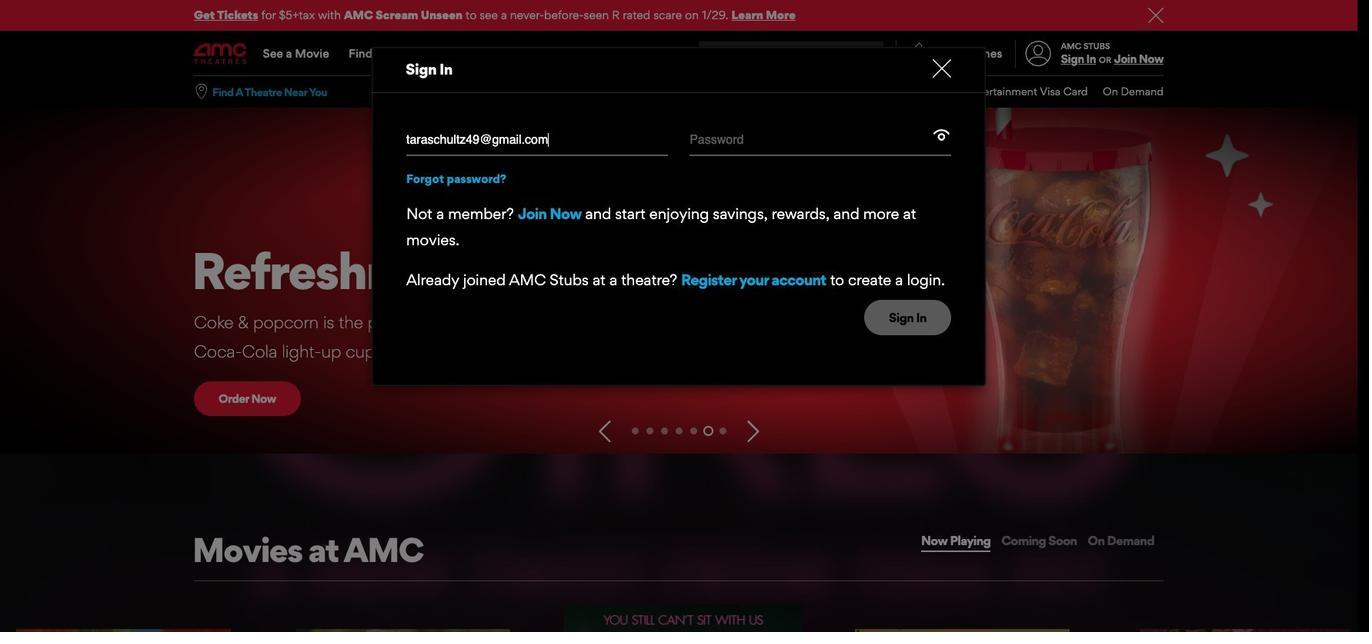 Task type: vqa. For each thing, say whether or not it's contained in the screenshot.
1st "menu item" from left
yes



Task type: locate. For each thing, give the bounding box(es) containing it.
movie poster for migration image
[[16, 630, 231, 633]]

Password password field
[[690, 125, 932, 154]]

Email email field
[[406, 125, 668, 156]]

movie poster for anyone but you image
[[296, 630, 511, 633]]

5 menu item from the left
[[922, 76, 1088, 108]]

1 menu item from the left
[[667, 76, 747, 108]]

menu item
[[667, 76, 747, 108], [747, 76, 812, 108], [812, 76, 858, 108], [858, 76, 922, 108], [922, 76, 1088, 108], [1088, 76, 1164, 108]]

0 vertical spatial menu
[[194, 32, 1164, 75]]

1 vertical spatial menu
[[667, 76, 1164, 108]]

showtimes image
[[897, 40, 942, 68]]

amc logo image
[[194, 43, 248, 64], [194, 43, 248, 64]]

menu
[[194, 32, 1164, 75], [667, 76, 1164, 108]]

2 menu item from the left
[[747, 76, 812, 108]]



Task type: describe. For each thing, give the bounding box(es) containing it.
movie poster for wonka image
[[1135, 630, 1350, 633]]

close image
[[933, 59, 951, 78]]

3 menu item from the left
[[812, 76, 858, 108]]

movie poster for the beekeeper image
[[855, 630, 1070, 633]]

sign in or join amc stubs element
[[1015, 32, 1164, 75]]

submit search icon image
[[865, 48, 877, 60]]

coke glow up cup image
[[0, 108, 1358, 454]]

6 menu item from the left
[[1088, 76, 1164, 108]]

4 menu item from the left
[[858, 76, 922, 108]]

user profile image
[[1017, 41, 1060, 67]]

close element
[[933, 59, 951, 78]]

movie poster for mean girls image
[[564, 605, 802, 633]]



